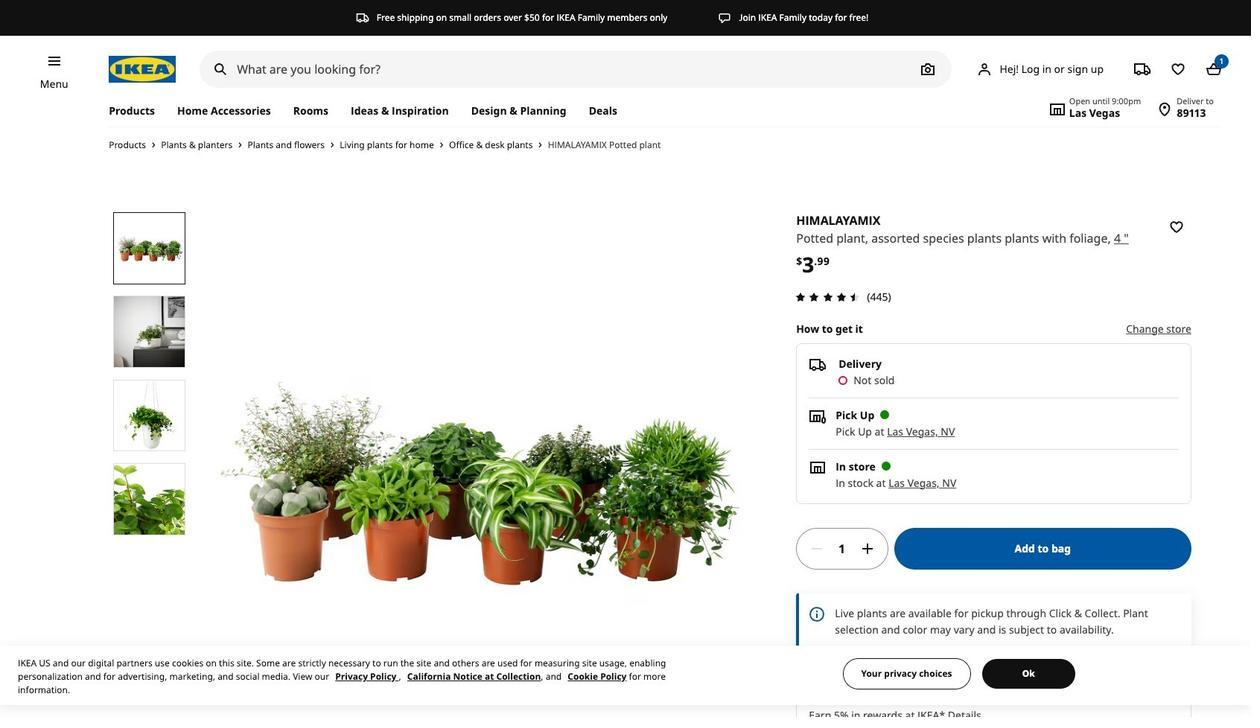 Task type: locate. For each thing, give the bounding box(es) containing it.
review: 4.6 out of 5 stars. total reviews: 445 image
[[792, 288, 865, 306]]

None search field
[[200, 51, 953, 88]]

himalayamix potted plant, assorted species plants plants with foliage, 4 " image
[[209, 212, 752, 718], [114, 213, 185, 284], [114, 297, 185, 367], [114, 380, 185, 451], [114, 464, 185, 535]]

ikea logotype, go to start page image
[[109, 56, 176, 83]]

Quantity input value text field
[[833, 528, 853, 570]]



Task type: describe. For each thing, give the bounding box(es) containing it.
Search by product text field
[[200, 51, 953, 88]]



Task type: vqa. For each thing, say whether or not it's contained in the screenshot.
IKEA logotype, go to start page
yes



